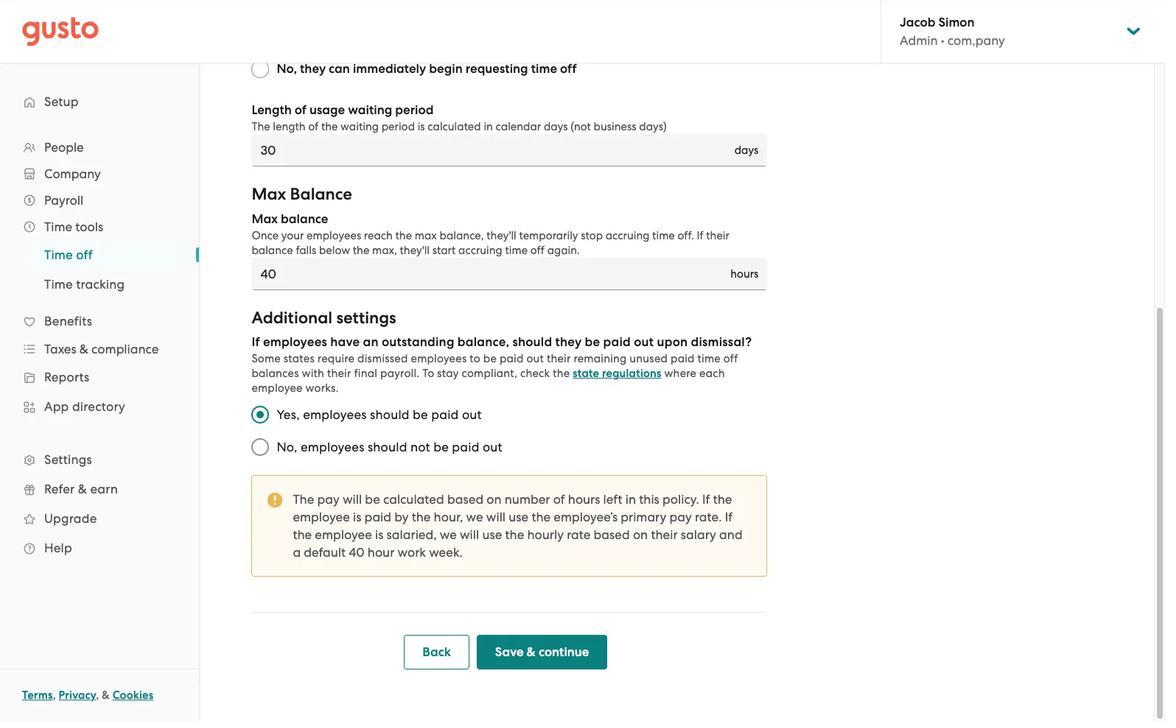 Task type: vqa. For each thing, say whether or not it's contained in the screenshot.
date
no



Task type: locate. For each thing, give the bounding box(es) containing it.
1 vertical spatial use
[[482, 528, 502, 543]]

is up 40
[[353, 510, 362, 525]]

time
[[531, 61, 557, 77], [653, 229, 675, 243], [505, 244, 528, 257], [698, 352, 721, 366]]

0 horizontal spatial hours
[[568, 492, 600, 507]]

accruing up max balance text field
[[459, 244, 503, 257]]

check
[[520, 367, 550, 380]]

time inside some states require dismissed employees to be paid out their remaining unused paid time off balances with their final payroll. to stay compliant, check the
[[698, 352, 721, 366]]

paid up where
[[671, 352, 695, 366]]

length
[[252, 102, 292, 118]]

0 horizontal spatial they
[[300, 61, 326, 77]]

start
[[433, 244, 456, 257]]

0 vertical spatial max
[[252, 184, 286, 204]]

0 vertical spatial should
[[513, 335, 552, 350]]

we right hour,
[[466, 510, 483, 525]]

their down primary
[[651, 528, 678, 543]]

stop
[[581, 229, 603, 243]]

should up the check
[[513, 335, 552, 350]]

the left state
[[553, 367, 570, 380]]

with
[[302, 367, 324, 380]]

compliant,
[[462, 367, 518, 380]]

& right save
[[527, 645, 536, 661]]

0 vertical spatial balance
[[281, 212, 328, 227]]

0 vertical spatial in
[[484, 120, 493, 133]]

we down hour,
[[440, 528, 457, 543]]

no,
[[277, 61, 297, 77], [277, 440, 298, 455]]

1 vertical spatial they'll
[[400, 244, 430, 257]]

No, employees should not be paid out radio
[[244, 431, 277, 464]]

out inside some states require dismissed employees to be paid out their remaining unused paid time off balances with their final payroll. to stay compliant, check the
[[527, 352, 544, 366]]

use down number
[[509, 510, 529, 525]]

in inside the length of usage waiting period the length of the waiting period is calculated in calendar days (not business days)
[[484, 120, 493, 133]]

0 vertical spatial no,
[[277, 61, 297, 77]]

time tools
[[44, 220, 103, 234]]

balance up your
[[281, 212, 328, 227]]

some
[[252, 352, 281, 366]]

back
[[423, 645, 451, 661]]

app
[[44, 400, 69, 414]]

setup
[[44, 94, 79, 109]]

1 vertical spatial waiting
[[341, 120, 379, 133]]

taxes & compliance
[[44, 342, 159, 357]]

calculated up length of usage waiting period text box
[[428, 120, 481, 133]]

accruing right stop
[[606, 229, 650, 243]]

2 horizontal spatial is
[[418, 120, 425, 133]]

where
[[665, 367, 697, 380]]

should left not
[[368, 440, 407, 455]]

of right number
[[553, 492, 565, 507]]

week.
[[429, 546, 463, 560]]

they'll up max balance text field
[[487, 229, 517, 243]]

1 vertical spatial of
[[308, 120, 319, 133]]

the down "reach"
[[353, 244, 370, 257]]

max,
[[372, 244, 397, 257]]

balance, up start
[[440, 229, 484, 243]]

2 vertical spatial should
[[368, 440, 407, 455]]

0 vertical spatial the
[[252, 120, 270, 133]]

below
[[319, 244, 350, 257]]

admin
[[900, 33, 938, 48]]

employees
[[307, 229, 361, 243], [263, 335, 327, 350], [411, 352, 467, 366], [303, 408, 367, 422], [301, 440, 365, 455]]

0 vertical spatial calculated
[[428, 120, 481, 133]]

use
[[509, 510, 529, 525], [482, 528, 502, 543]]

1 vertical spatial accruing
[[459, 244, 503, 257]]

1 time from the top
[[44, 220, 72, 234]]

time off
[[44, 248, 93, 262]]

employee down balances
[[252, 382, 303, 395]]

1 vertical spatial based
[[594, 528, 630, 543]]

Length of usage waiting period text field
[[252, 134, 727, 167]]

hours up dismissal? at the top right
[[731, 268, 759, 281]]

is up hour
[[375, 528, 384, 543]]

1 vertical spatial days
[[735, 144, 759, 157]]

this
[[639, 492, 660, 507]]

0 horizontal spatial in
[[484, 120, 493, 133]]

calculated inside the length of usage waiting period the length of the waiting period is calculated in calendar days (not business days)
[[428, 120, 481, 133]]

& for continue
[[527, 645, 536, 661]]

1 vertical spatial no,
[[277, 440, 298, 455]]

will down number
[[486, 510, 506, 525]]

days inside the length of usage waiting period the length of the waiting period is calculated in calendar days (not business days)
[[544, 120, 568, 133]]

pay up default
[[317, 492, 340, 507]]

if employees have an outstanding balance, should they be paid out upon dismissal?
[[252, 335, 752, 350]]

employee
[[252, 382, 303, 395], [293, 510, 350, 525], [315, 528, 372, 543]]

of inside "the pay will be calculated based on number of hours left in this policy. if the employee is paid by the hour, we will use the employee's primary pay rate. if the employee is salaried, we will use the hourly rate based on their salary and a default 40 hour work week."
[[553, 492, 565, 507]]

refer & earn link
[[15, 476, 184, 503]]

setup link
[[15, 88, 184, 115]]

off down dismissal? at the top right
[[724, 352, 738, 366]]

off.
[[678, 229, 694, 243]]

0 horizontal spatial will
[[343, 492, 362, 507]]

refer
[[44, 482, 75, 497]]

& inside button
[[527, 645, 536, 661]]

1 vertical spatial we
[[440, 528, 457, 543]]

1 vertical spatial the
[[293, 492, 314, 507]]

to
[[423, 367, 435, 380]]

rate
[[567, 528, 591, 543]]

time
[[44, 220, 72, 234], [44, 248, 73, 262], [44, 277, 73, 292]]

time inside time tracking link
[[44, 277, 73, 292]]

immediately
[[353, 61, 426, 77]]

1 horizontal spatial hours
[[731, 268, 759, 281]]

privacy link
[[59, 689, 96, 703]]

0 horizontal spatial is
[[353, 510, 362, 525]]

0 vertical spatial accruing
[[606, 229, 650, 243]]

3 time from the top
[[44, 277, 73, 292]]

they'll down the 'max' on the left of page
[[400, 244, 430, 257]]

not
[[411, 440, 430, 455]]

2 vertical spatial time
[[44, 277, 73, 292]]

use left hourly
[[482, 528, 502, 543]]

period down no, they can immediately begin requesting time off
[[395, 102, 434, 118]]

0 vertical spatial waiting
[[348, 102, 392, 118]]

balance, inside max balance once your employees reach the max balance, they'll temporarily stop accruing time off. if their balance falls below the max, they'll start accruing time off again.
[[440, 229, 484, 243]]

off
[[560, 61, 577, 77], [531, 244, 545, 257], [76, 248, 93, 262], [724, 352, 738, 366]]

max
[[252, 184, 286, 204], [252, 212, 278, 227]]

1 vertical spatial should
[[370, 408, 410, 422]]

list
[[0, 134, 199, 563], [0, 240, 199, 299]]

1 vertical spatial time
[[44, 248, 73, 262]]

once
[[252, 229, 279, 243]]

2 max from the top
[[252, 212, 278, 227]]

0 vertical spatial based
[[447, 492, 484, 507]]

1 vertical spatial in
[[626, 492, 636, 507]]

2 time from the top
[[44, 248, 73, 262]]

1 horizontal spatial on
[[633, 528, 648, 543]]

1 horizontal spatial accruing
[[606, 229, 650, 243]]

the up a
[[293, 528, 312, 543]]

period down immediately
[[382, 120, 415, 133]]

0 vertical spatial they'll
[[487, 229, 517, 243]]

employee up default
[[293, 510, 350, 525]]

0 vertical spatial we
[[466, 510, 483, 525]]

, left the cookies
[[96, 689, 99, 703]]

0 vertical spatial period
[[395, 102, 434, 118]]

2 vertical spatial of
[[553, 492, 565, 507]]

1 horizontal spatial they
[[556, 335, 582, 350]]

1 horizontal spatial use
[[509, 510, 529, 525]]

off down tools
[[76, 248, 93, 262]]

home image
[[22, 17, 99, 46]]

employees down yes, employees should be paid out
[[301, 440, 365, 455]]

employees for yes, employees should be paid out
[[303, 408, 367, 422]]

1 vertical spatial will
[[486, 510, 506, 525]]

and
[[720, 528, 743, 543]]

paid down stay at the left bottom of the page
[[432, 408, 459, 422]]

is down no, they can immediately begin requesting time off
[[418, 120, 425, 133]]

simon
[[939, 15, 975, 30]]

based down employee's
[[594, 528, 630, 543]]

max inside max balance once your employees reach the max balance, they'll temporarily stop accruing time off. if their balance falls below the max, they'll start accruing time off again.
[[252, 212, 278, 227]]

employees down the works.
[[303, 408, 367, 422]]

time down time off
[[44, 277, 73, 292]]

time inside time tools dropdown button
[[44, 220, 72, 234]]

waiting down the usage
[[341, 120, 379, 133]]

0 vertical spatial on
[[487, 492, 502, 507]]

0 horizontal spatial on
[[487, 492, 502, 507]]

0 vertical spatial of
[[295, 102, 307, 118]]

max balance once your employees reach the max balance, they'll temporarily stop accruing time off. if their balance falls below the max, they'll start accruing time off again.
[[252, 212, 730, 257]]

no, down the yes,
[[277, 440, 298, 455]]

1 max from the top
[[252, 184, 286, 204]]

& left earn
[[78, 482, 87, 497]]

be up hour
[[365, 492, 380, 507]]

pay down policy.
[[670, 510, 692, 525]]

1 list from the top
[[0, 134, 199, 563]]

based up hour,
[[447, 492, 484, 507]]

will
[[343, 492, 362, 507], [486, 510, 506, 525], [460, 528, 479, 543]]

balance
[[281, 212, 328, 227], [252, 244, 293, 257]]

list containing time off
[[0, 240, 199, 299]]

calculated up by
[[383, 492, 444, 507]]

time up "each"
[[698, 352, 721, 366]]

waiting right the usage
[[348, 102, 392, 118]]

if right the off.
[[697, 229, 704, 243]]

their inside max balance once your employees reach the max balance, they'll temporarily stop accruing time off. if their balance falls below the max, they'll start accruing time off again.
[[706, 229, 730, 243]]

0 horizontal spatial they'll
[[400, 244, 430, 257]]

0 vertical spatial hours
[[731, 268, 759, 281]]

0 vertical spatial is
[[418, 120, 425, 133]]

be up the compliant,
[[483, 352, 497, 366]]

1 horizontal spatial in
[[626, 492, 636, 507]]

1 horizontal spatial pay
[[670, 510, 692, 525]]

some states require dismissed employees to be paid out their remaining unused paid time off balances with their final payroll. to stay compliant, check the
[[252, 352, 738, 380]]

1 horizontal spatial the
[[293, 492, 314, 507]]

off down temporarily
[[531, 244, 545, 257]]

remaining
[[574, 352, 627, 366]]

0 vertical spatial employee
[[252, 382, 303, 395]]

employees up states
[[263, 335, 327, 350]]

0 vertical spatial will
[[343, 492, 362, 507]]

0 horizontal spatial of
[[295, 102, 307, 118]]

1 vertical spatial max
[[252, 212, 278, 227]]

in right left
[[626, 492, 636, 507]]

1 horizontal spatial ,
[[96, 689, 99, 703]]

days
[[544, 120, 568, 133], [735, 144, 759, 157]]

calculated
[[428, 120, 481, 133], [383, 492, 444, 507]]

upgrade link
[[15, 506, 184, 532]]

if
[[697, 229, 704, 243], [252, 335, 260, 350], [703, 492, 710, 507], [725, 510, 733, 525]]

employee inside where each employee works.
[[252, 382, 303, 395]]

1 vertical spatial on
[[633, 528, 648, 543]]

the down the usage
[[321, 120, 338, 133]]

2 vertical spatial is
[[375, 528, 384, 543]]

0 vertical spatial use
[[509, 510, 529, 525]]

out
[[634, 335, 654, 350], [527, 352, 544, 366], [462, 408, 482, 422], [483, 440, 503, 455]]

the left hourly
[[505, 528, 524, 543]]

0 vertical spatial balance,
[[440, 229, 484, 243]]

0 horizontal spatial ,
[[53, 689, 56, 703]]

0 vertical spatial time
[[44, 220, 72, 234]]

of down the usage
[[308, 120, 319, 133]]

time down temporarily
[[505, 244, 528, 257]]

based
[[447, 492, 484, 507], [594, 528, 630, 543]]

0 vertical spatial days
[[544, 120, 568, 133]]

if up rate.
[[703, 492, 710, 507]]

employees inside some states require dismissed employees to be paid out their remaining unused paid time off balances with their final payroll. to stay compliant, check the
[[411, 352, 467, 366]]

begin
[[429, 61, 463, 77]]

2 no, from the top
[[277, 440, 298, 455]]

falls
[[296, 244, 316, 257]]

1 vertical spatial hours
[[568, 492, 600, 507]]

work
[[398, 546, 426, 560]]

the up hourly
[[532, 510, 551, 525]]

40
[[349, 546, 365, 560]]

1 vertical spatial period
[[382, 120, 415, 133]]

0 horizontal spatial we
[[440, 528, 457, 543]]

the up a
[[293, 492, 314, 507]]

should up no, employees should not be paid out
[[370, 408, 410, 422]]

employee up 40
[[315, 528, 372, 543]]

& right taxes
[[79, 342, 88, 357]]

0 horizontal spatial the
[[252, 120, 270, 133]]

1 horizontal spatial we
[[466, 510, 483, 525]]

be up not
[[413, 408, 428, 422]]

additional
[[252, 308, 333, 328]]

no, right no, they can immediately begin requesting time off "radio"
[[277, 61, 297, 77]]

requesting
[[466, 61, 528, 77]]

&
[[79, 342, 88, 357], [78, 482, 87, 497], [527, 645, 536, 661], [102, 689, 110, 703]]

hours up employee's
[[568, 492, 600, 507]]

settings
[[336, 308, 396, 328]]

employees up stay at the left bottom of the page
[[411, 352, 467, 366]]

they left can
[[300, 61, 326, 77]]

no, they can immediately begin requesting time off
[[277, 61, 577, 77]]

balance down once
[[252, 244, 293, 257]]

1 vertical spatial employee
[[293, 510, 350, 525]]

1 horizontal spatial will
[[460, 528, 479, 543]]

2 list from the top
[[0, 240, 199, 299]]

of up length in the left top of the page
[[295, 102, 307, 118]]

their right the off.
[[706, 229, 730, 243]]

employees up the below
[[307, 229, 361, 243]]

will up 40
[[343, 492, 362, 507]]

payroll
[[44, 193, 83, 208]]

time down payroll
[[44, 220, 72, 234]]

be inside some states require dismissed employees to be paid out their remaining unused paid time off balances with their final payroll. to stay compliant, check the
[[483, 352, 497, 366]]

1 no, from the top
[[277, 61, 297, 77]]

state regulations
[[573, 367, 662, 380]]

refer & earn
[[44, 482, 118, 497]]

no, for no, they can immediately begin requesting time off
[[277, 61, 297, 77]]

benefits
[[44, 314, 92, 329]]

& inside dropdown button
[[79, 342, 88, 357]]

on left number
[[487, 492, 502, 507]]

the down length
[[252, 120, 270, 133]]

in up length of usage waiting period text box
[[484, 120, 493, 133]]

1 vertical spatial calculated
[[383, 492, 444, 507]]

paid left by
[[365, 510, 391, 525]]

they up remaining
[[556, 335, 582, 350]]

is
[[418, 120, 425, 133], [353, 510, 362, 525], [375, 528, 384, 543]]

0 horizontal spatial pay
[[317, 492, 340, 507]]

balances
[[252, 367, 299, 380]]

employee's
[[554, 510, 618, 525]]

0 horizontal spatial days
[[544, 120, 568, 133]]

paid up remaining
[[604, 335, 631, 350]]

balance, up the to
[[458, 335, 510, 350]]

hours inside "the pay will be calculated based on number of hours left in this policy. if the employee is paid by the hour, we will use the employee's primary pay rate. if the employee is salaried, we will use the hourly rate based on their salary and a default 40 hour work week."
[[568, 492, 600, 507]]

max for max balance once your employees reach the max balance, they'll temporarily stop accruing time off. if their balance falls below the max, they'll start accruing time off again.
[[252, 212, 278, 227]]

directory
[[72, 400, 125, 414]]

dismissed
[[358, 352, 408, 366]]

0 horizontal spatial use
[[482, 528, 502, 543]]

2 horizontal spatial of
[[553, 492, 565, 507]]

1 horizontal spatial days
[[735, 144, 759, 157]]

on down primary
[[633, 528, 648, 543]]

, left "privacy"
[[53, 689, 56, 703]]

off inside max balance once your employees reach the max balance, they'll temporarily stop accruing time off. if their balance falls below the max, they'll start accruing time off again.
[[531, 244, 545, 257]]

time down time tools
[[44, 248, 73, 262]]

your
[[281, 229, 304, 243]]

employees inside max balance once your employees reach the max balance, they'll temporarily stop accruing time off. if their balance falls below the max, they'll start accruing time off again.
[[307, 229, 361, 243]]

0 horizontal spatial accruing
[[459, 244, 503, 257]]

0 vertical spatial they
[[300, 61, 326, 77]]

will down hour,
[[460, 528, 479, 543]]

the left the 'max' on the left of page
[[396, 229, 412, 243]]



Task type: describe. For each thing, give the bounding box(es) containing it.
upon
[[657, 335, 688, 350]]

is inside the length of usage waiting period the length of the waiting period is calculated in calendar days (not business days)
[[418, 120, 425, 133]]

days)
[[639, 120, 667, 133]]

length
[[273, 120, 306, 133]]

by
[[395, 510, 409, 525]]

off inside some states require dismissed employees to be paid out their remaining unused paid time off balances with their final payroll. to stay compliant, check the
[[724, 352, 738, 366]]

time for time tracking
[[44, 277, 73, 292]]

should for out
[[370, 408, 410, 422]]

save
[[495, 645, 524, 661]]

no, for no, employees should not be paid out
[[277, 440, 298, 455]]

yes, employees should be paid out
[[277, 408, 482, 422]]

hour
[[368, 546, 395, 560]]

where each employee works.
[[252, 367, 725, 395]]

2 vertical spatial will
[[460, 528, 479, 543]]

an
[[363, 335, 379, 350]]

1 vertical spatial is
[[353, 510, 362, 525]]

reports
[[44, 370, 90, 385]]

in inside "the pay will be calculated based on number of hours left in this policy. if the employee is paid by the hour, we will use the employee's primary pay rate. if the employee is salaried, we will use the hourly rate based on their salary and a default 40 hour work week."
[[626, 492, 636, 507]]

if inside max balance once your employees reach the max balance, they'll temporarily stop accruing time off. if their balance falls below the max, they'll start accruing time off again.
[[697, 229, 704, 243]]

max balance
[[252, 184, 352, 204]]

help
[[44, 541, 72, 556]]

list containing people
[[0, 134, 199, 563]]

privacy
[[59, 689, 96, 703]]

time left the off.
[[653, 229, 675, 243]]

the right by
[[412, 510, 431, 525]]

can
[[329, 61, 350, 77]]

be right not
[[434, 440, 449, 455]]

payroll button
[[15, 187, 184, 214]]

their up the check
[[547, 352, 571, 366]]

& for earn
[[78, 482, 87, 497]]

0 vertical spatial pay
[[317, 492, 340, 507]]

time for time off
[[44, 248, 73, 262]]

off up (not
[[560, 61, 577, 77]]

to
[[470, 352, 481, 366]]

2 vertical spatial employee
[[315, 528, 372, 543]]

be up remaining
[[585, 335, 600, 350]]

time for time tools
[[44, 220, 72, 234]]

gusto navigation element
[[0, 63, 199, 587]]

if up and
[[725, 510, 733, 525]]

1 horizontal spatial of
[[308, 120, 319, 133]]

& left the cookies
[[102, 689, 110, 703]]

time tracking link
[[27, 271, 184, 298]]

terms link
[[22, 689, 53, 703]]

states
[[284, 352, 315, 366]]

left
[[603, 492, 623, 507]]

business
[[594, 120, 637, 133]]

time tools button
[[15, 214, 184, 240]]

cookies
[[113, 689, 154, 703]]

tools
[[75, 220, 103, 234]]

usage
[[310, 102, 345, 118]]

No, they can immediately begin requesting time off radio
[[252, 60, 269, 78]]

payroll.
[[380, 367, 420, 380]]

yes,
[[277, 408, 300, 422]]

terms , privacy , & cookies
[[22, 689, 154, 703]]

have
[[330, 335, 360, 350]]

off inside gusto navigation element
[[76, 248, 93, 262]]

2 , from the left
[[96, 689, 99, 703]]

com,pany
[[948, 33, 1005, 48]]

paid inside "the pay will be calculated based on number of hours left in this policy. if the employee is paid by the hour, we will use the employee's primary pay rate. if the employee is salaried, we will use the hourly rate based on their salary and a default 40 hour work week."
[[365, 510, 391, 525]]

help link
[[15, 535, 184, 562]]

save & continue button
[[477, 636, 608, 670]]

the up rate.
[[713, 492, 732, 507]]

temporarily
[[519, 229, 578, 243]]

1 vertical spatial they
[[556, 335, 582, 350]]

the inside the length of usage waiting period the length of the waiting period is calculated in calendar days (not business days)
[[252, 120, 270, 133]]

paid right not
[[452, 440, 480, 455]]

salary
[[681, 528, 717, 543]]

Yes, employees should be paid out radio
[[244, 399, 277, 431]]

the inside some states require dismissed employees to be paid out their remaining unused paid time off balances with their final payroll. to stay compliant, check the
[[553, 367, 570, 380]]

works.
[[306, 382, 339, 395]]

require
[[318, 352, 355, 366]]

jacob
[[900, 15, 936, 30]]

default
[[304, 546, 346, 560]]

employees for if employees have an outstanding balance, should they be paid out upon dismissal?
[[263, 335, 327, 350]]

& for compliance
[[79, 342, 88, 357]]

state regulations link
[[573, 367, 662, 380]]

if up some
[[252, 335, 260, 350]]

cookies button
[[113, 687, 154, 705]]

max for max balance
[[252, 184, 286, 204]]

their down require
[[327, 367, 351, 380]]

1 horizontal spatial based
[[594, 528, 630, 543]]

the pay will be calculated based on number of hours left in this policy. if the employee is paid by the hour, we will use the employee's primary pay rate. if the employee is salaried, we will use the hourly rate based on their salary and a default 40 hour work week.
[[293, 492, 743, 560]]

should for paid
[[368, 440, 407, 455]]

(not
[[571, 120, 591, 133]]

state
[[573, 367, 600, 380]]

hour,
[[434, 510, 463, 525]]

back button
[[404, 636, 469, 670]]

earn
[[90, 482, 118, 497]]

upgrade
[[44, 512, 97, 526]]

app directory
[[44, 400, 125, 414]]

people
[[44, 140, 84, 155]]

calculated inside "the pay will be calculated based on number of hours left in this policy. if the employee is paid by the hour, we will use the employee's primary pay rate. if the employee is salaried, we will use the hourly rate based on their salary and a default 40 hour work week."
[[383, 492, 444, 507]]

the inside the length of usage waiting period the length of the waiting period is calculated in calendar days (not business days)
[[321, 120, 338, 133]]

no, employees should not be paid out
[[277, 440, 503, 455]]

settings
[[44, 453, 92, 467]]

1 vertical spatial balance,
[[458, 335, 510, 350]]

employees for no, employees should not be paid out
[[301, 440, 365, 455]]

time right requesting
[[531, 61, 557, 77]]

reports link
[[15, 364, 184, 391]]

paid down 'if employees have an outstanding balance, should they be paid out upon dismissal?'
[[500, 352, 524, 366]]

salaried,
[[387, 528, 437, 543]]

hourly
[[528, 528, 564, 543]]

rate.
[[695, 510, 722, 525]]

again.
[[548, 244, 580, 257]]

outstanding
[[382, 335, 455, 350]]

length of usage waiting period the length of the waiting period is calculated in calendar days (not business days)
[[252, 102, 667, 133]]

each
[[700, 367, 725, 380]]

dismissal?
[[691, 335, 752, 350]]

1 horizontal spatial they'll
[[487, 229, 517, 243]]

app directory link
[[15, 394, 184, 420]]

2 horizontal spatial will
[[486, 510, 506, 525]]

the inside "the pay will be calculated based on number of hours left in this policy. if the employee is paid by the hour, we will use the employee's primary pay rate. if the employee is salaried, we will use the hourly rate based on their salary and a default 40 hour work week."
[[293, 492, 314, 507]]

time off link
[[27, 242, 184, 268]]

max
[[415, 229, 437, 243]]

1 vertical spatial balance
[[252, 244, 293, 257]]

1 horizontal spatial is
[[375, 528, 384, 543]]

company
[[44, 167, 101, 181]]

Max balance text field
[[252, 258, 723, 290]]

1 vertical spatial pay
[[670, 510, 692, 525]]

0 horizontal spatial based
[[447, 492, 484, 507]]

a
[[293, 546, 301, 560]]

their inside "the pay will be calculated based on number of hours left in this policy. if the employee is paid by the hour, we will use the employee's primary pay rate. if the employee is salaried, we will use the hourly rate based on their salary and a default 40 hour work week."
[[651, 528, 678, 543]]

unused
[[630, 352, 668, 366]]

be inside "the pay will be calculated based on number of hours left in this policy. if the employee is paid by the hour, we will use the employee's primary pay rate. if the employee is salaried, we will use the hourly rate based on their salary and a default 40 hour work week."
[[365, 492, 380, 507]]

1 , from the left
[[53, 689, 56, 703]]

number
[[505, 492, 550, 507]]



